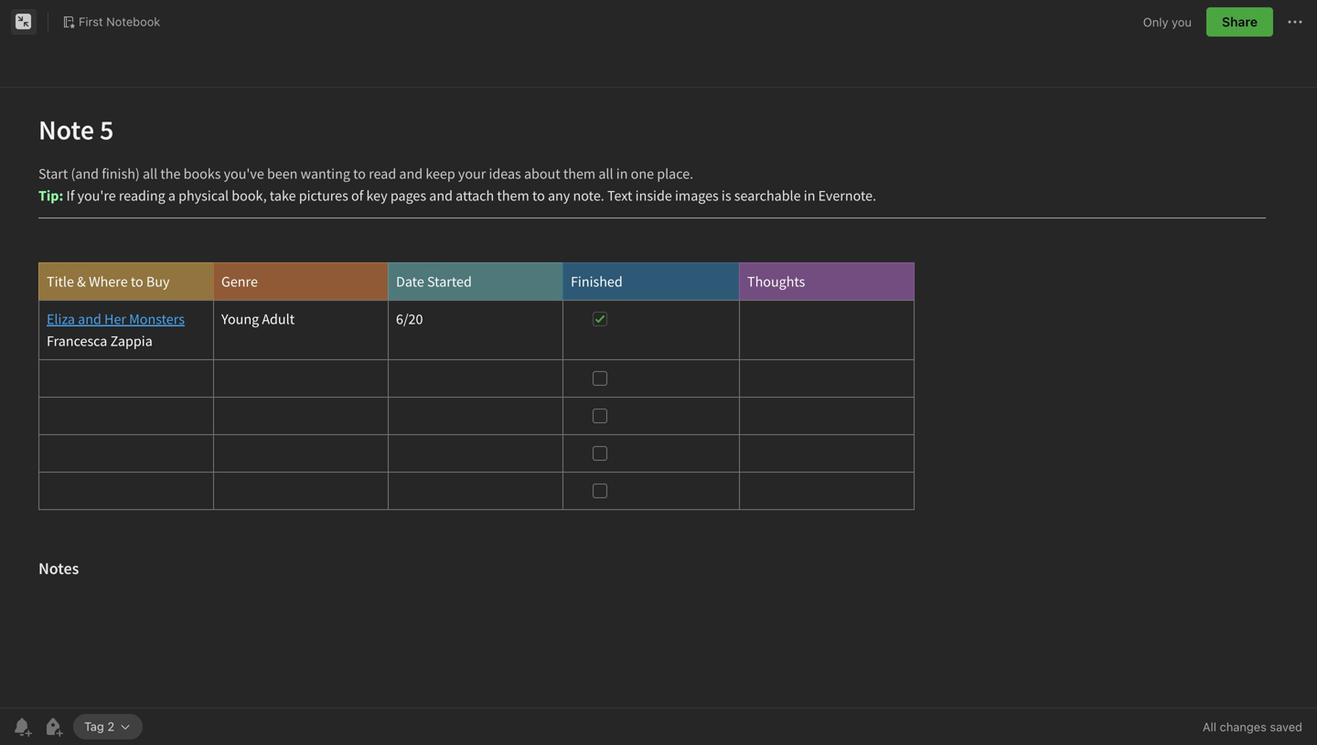 Task type: describe. For each thing, give the bounding box(es) containing it.
you
[[1172, 15, 1192, 29]]

Tag 2 Tag actions field
[[114, 721, 132, 734]]

changes
[[1220, 720, 1267, 734]]

tag
[[84, 720, 104, 734]]

add tag image
[[42, 716, 64, 738]]

2
[[107, 720, 114, 734]]

add a reminder image
[[11, 716, 33, 738]]

all changes saved
[[1203, 720, 1303, 734]]

share button
[[1207, 7, 1273, 37]]

More actions field
[[1284, 7, 1306, 37]]

notebook
[[106, 15, 160, 28]]

share
[[1222, 14, 1258, 29]]



Task type: locate. For each thing, give the bounding box(es) containing it.
all
[[1203, 720, 1217, 734]]

tag 2 button
[[73, 714, 143, 740]]

Note Editor text field
[[0, 88, 1317, 708]]

more actions image
[[1284, 11, 1306, 33]]

first
[[79, 15, 103, 28]]

first notebook button
[[56, 9, 167, 35]]

first notebook
[[79, 15, 160, 28]]

tag 2
[[84, 720, 114, 734]]

note window element
[[0, 0, 1317, 746]]

only
[[1143, 15, 1169, 29]]

only you
[[1143, 15, 1192, 29]]

saved
[[1270, 720, 1303, 734]]

collapse note image
[[13, 11, 35, 33]]



Task type: vqa. For each thing, say whether or not it's contained in the screenshot.
Add tag field
no



